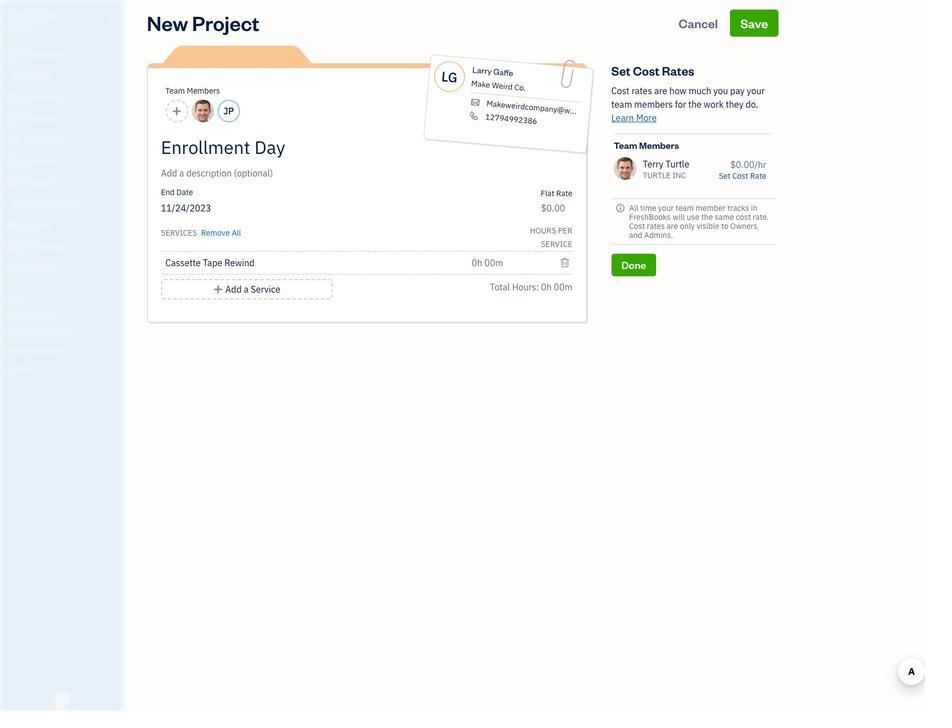 Task type: locate. For each thing, give the bounding box(es) containing it.
team down learn
[[614, 139, 637, 151]]

set inside $0.00 /hr set cost rate
[[719, 171, 731, 181]]

0 horizontal spatial team members
[[165, 86, 220, 96]]

more
[[636, 112, 657, 123]]

hours
[[530, 226, 556, 236]]

timer image
[[7, 199, 21, 210]]

project
[[192, 10, 260, 36]]

cost rates are how much you pay your team members for the work they do. learn more
[[612, 85, 765, 123]]

weird
[[491, 80, 513, 92]]

all
[[629, 203, 639, 213], [232, 228, 241, 238]]

cost inside $0.00 /hr set cost rate
[[733, 171, 748, 181]]

cost down $0.00
[[733, 171, 748, 181]]

1 vertical spatial inc
[[673, 170, 686, 180]]

0 horizontal spatial your
[[658, 203, 674, 213]]

terry
[[643, 158, 664, 170]]

your
[[747, 85, 765, 96], [658, 203, 674, 213]]

team inside all time your team member tracks in freshbooks will use the same cost rate. cost rates are only visible to owners and admins.
[[676, 203, 694, 213]]

the right use
[[701, 212, 713, 222]]

set cost rate button
[[719, 171, 767, 181]]

tape
[[203, 257, 222, 268]]

service
[[251, 284, 281, 295]]

cost inside cost rates are how much you pay your team members for the work they do. learn more
[[612, 85, 630, 96]]

only
[[680, 221, 695, 231]]

team members
[[165, 86, 220, 96], [614, 139, 679, 151]]

all time your team member tracks in freshbooks will use the same cost rate. cost rates are only visible to owners and admins.
[[629, 203, 769, 240]]

1 vertical spatial the
[[701, 212, 713, 222]]

are up members
[[654, 85, 668, 96]]

add a service button
[[161, 279, 332, 299]]

members
[[634, 99, 673, 110]]

End date in  format text field
[[161, 202, 367, 214]]

done
[[622, 258, 646, 271]]

visible
[[697, 221, 720, 231]]

phone image
[[468, 111, 480, 121]]

1 vertical spatial members
[[639, 139, 679, 151]]

members
[[187, 86, 220, 96], [639, 139, 679, 151]]

team up learn
[[612, 99, 632, 110]]

0h 00m text field
[[472, 257, 504, 268]]

your up do.
[[747, 85, 765, 96]]

turtle down terry
[[643, 170, 671, 180]]

co.
[[514, 82, 526, 93]]

and
[[629, 230, 643, 240]]

cancel
[[679, 15, 718, 31]]

all right info image
[[629, 203, 639, 213]]

client image
[[7, 70, 21, 82]]

cassette
[[165, 257, 201, 268]]

flat rate
[[541, 188, 573, 198]]

0 vertical spatial your
[[747, 85, 765, 96]]

inc
[[43, 10, 59, 21], [673, 170, 686, 180]]

0 vertical spatial turtle
[[9, 10, 41, 21]]

time
[[640, 203, 656, 213]]

will
[[673, 212, 685, 222]]

0 vertical spatial rate
[[750, 171, 767, 181]]

team members up terry
[[614, 139, 679, 151]]

cost down "time"
[[629, 221, 645, 231]]

rates down "time"
[[647, 221, 665, 231]]

much
[[689, 85, 712, 96]]

payment image
[[7, 135, 21, 146]]

end date
[[161, 187, 193, 197]]

1 horizontal spatial set
[[719, 171, 731, 181]]

larry
[[472, 64, 492, 77]]

1 vertical spatial team
[[614, 139, 637, 151]]

0 horizontal spatial members
[[187, 86, 220, 96]]

0 horizontal spatial rate
[[556, 188, 573, 198]]

turtle up the owner
[[9, 10, 41, 21]]

are
[[654, 85, 668, 96], [667, 221, 678, 231]]

info image
[[616, 203, 625, 213]]

0 horizontal spatial team
[[165, 86, 185, 96]]

set up learn
[[612, 63, 631, 78]]

rate down /hr
[[750, 171, 767, 181]]

are left the 'only'
[[667, 221, 678, 231]]

freshbooks image
[[53, 693, 71, 707]]

apps image
[[8, 292, 121, 301]]

0 horizontal spatial all
[[232, 228, 241, 238]]

use
[[687, 212, 700, 222]]

work
[[704, 99, 724, 110]]

set down $0.00
[[719, 171, 731, 181]]

owners
[[730, 221, 758, 231]]

money image
[[7, 220, 21, 232]]

member
[[696, 203, 726, 213]]

remove all button
[[199, 224, 241, 240]]

lg
[[441, 67, 458, 86]]

pay
[[730, 85, 745, 96]]

services remove all
[[161, 228, 241, 238]]

1 vertical spatial turtle
[[643, 170, 671, 180]]

dashboard image
[[7, 49, 21, 60]]

expense image
[[7, 156, 21, 167]]

1 vertical spatial team
[[676, 203, 694, 213]]

1 horizontal spatial all
[[629, 203, 639, 213]]

0 horizontal spatial inc
[[43, 10, 59, 21]]

set
[[612, 63, 631, 78], [719, 171, 731, 181]]

0 vertical spatial team
[[165, 86, 185, 96]]

1 vertical spatial rates
[[647, 221, 665, 231]]

0 vertical spatial inc
[[43, 10, 59, 21]]

they
[[726, 99, 744, 110]]

for
[[675, 99, 686, 110]]

1 vertical spatial set
[[719, 171, 731, 181]]

end
[[161, 187, 175, 197]]

1 vertical spatial your
[[658, 203, 674, 213]]

rate right "flat"
[[556, 188, 573, 198]]

rate.
[[753, 212, 769, 222]]

0 vertical spatial are
[[654, 85, 668, 96]]

report image
[[7, 263, 21, 275]]

cassette tape rewind
[[165, 257, 255, 268]]

add
[[225, 284, 242, 295]]

rates inside cost rates are how much you pay your team members for the work they do. learn more
[[632, 85, 652, 96]]

the right the for
[[689, 99, 702, 110]]

inc inside "turtle inc owner"
[[43, 10, 59, 21]]

inc inside the terry turtle turtle inc
[[673, 170, 686, 180]]

all right remove
[[232, 228, 241, 238]]

the
[[689, 99, 702, 110], [701, 212, 713, 222]]

team
[[612, 99, 632, 110], [676, 203, 694, 213]]

0 horizontal spatial turtle
[[9, 10, 41, 21]]

1 horizontal spatial your
[[747, 85, 765, 96]]

remove project service image
[[560, 256, 570, 270]]

team up the 'only'
[[676, 203, 694, 213]]

turtle
[[666, 158, 690, 170]]

0 horizontal spatial team
[[612, 99, 632, 110]]

rates
[[632, 85, 652, 96], [647, 221, 665, 231]]

cancel button
[[669, 10, 728, 37]]

0 horizontal spatial set
[[612, 63, 631, 78]]

team
[[165, 86, 185, 96], [614, 139, 637, 151]]

your right "time"
[[658, 203, 674, 213]]

0 vertical spatial all
[[629, 203, 639, 213]]

0 vertical spatial team
[[612, 99, 632, 110]]

1 vertical spatial are
[[667, 221, 678, 231]]

1 horizontal spatial team
[[676, 203, 694, 213]]

cost
[[633, 63, 660, 78], [612, 85, 630, 96], [733, 171, 748, 181], [629, 221, 645, 231]]

1 horizontal spatial turtle
[[643, 170, 671, 180]]

1 vertical spatial team members
[[614, 139, 679, 151]]

0 vertical spatial rates
[[632, 85, 652, 96]]

learn
[[612, 112, 634, 123]]

are inside cost rates are how much you pay your team members for the work they do. learn more
[[654, 85, 668, 96]]

same
[[715, 212, 734, 222]]

0 vertical spatial the
[[689, 99, 702, 110]]

team members image
[[8, 310, 121, 319]]

rates up members
[[632, 85, 652, 96]]

service
[[541, 239, 573, 249]]

cost up learn
[[612, 85, 630, 96]]

1 horizontal spatial team
[[614, 139, 637, 151]]

team members up add team member image on the left
[[165, 86, 220, 96]]

1 horizontal spatial inc
[[673, 170, 686, 180]]

1 horizontal spatial rate
[[750, 171, 767, 181]]

project image
[[7, 178, 21, 189]]

items and services image
[[8, 328, 121, 337]]

learn more link
[[612, 112, 657, 123]]

1 vertical spatial all
[[232, 228, 241, 238]]

turtle
[[9, 10, 41, 21], [643, 170, 671, 180]]

/hr
[[755, 159, 767, 170]]

team up add team member image on the left
[[165, 86, 185, 96]]



Task type: vqa. For each thing, say whether or not it's contained in the screenshot.
second chevron large down icon from the bottom of the "Main" element
no



Task type: describe. For each thing, give the bounding box(es) containing it.
you
[[714, 85, 728, 96]]

set cost rates
[[612, 63, 694, 78]]

0 vertical spatial set
[[612, 63, 631, 78]]

make
[[471, 78, 490, 90]]

main element
[[0, 0, 152, 711]]

makeweirdcompany@weird.co
[[486, 98, 595, 118]]

0 vertical spatial team members
[[165, 86, 220, 96]]

per
[[558, 226, 573, 236]]

turtle inc owner
[[9, 10, 59, 31]]

are inside all time your team member tracks in freshbooks will use the same cost rate. cost rates are only visible to owners and admins.
[[667, 221, 678, 231]]

add a service
[[225, 284, 281, 295]]

done button
[[612, 254, 657, 276]]

12794992386
[[485, 112, 538, 126]]

add team member image
[[172, 104, 182, 118]]

a
[[244, 284, 249, 295]]

tracks
[[728, 203, 749, 213]]

all inside all time your team member tracks in freshbooks will use the same cost rate. cost rates are only visible to owners and admins.
[[629, 203, 639, 213]]

in
[[751, 203, 758, 213]]

your inside cost rates are how much you pay your team members for the work they do. learn more
[[747, 85, 765, 96]]

save button
[[730, 10, 778, 37]]

hours:
[[512, 281, 539, 293]]

chart image
[[7, 242, 21, 253]]

freshbooks
[[629, 212, 671, 222]]

rates
[[662, 63, 694, 78]]

settings image
[[8, 364, 121, 373]]

Amount (USD) text field
[[541, 202, 566, 214]]

1 horizontal spatial members
[[639, 139, 679, 151]]

how
[[670, 85, 687, 96]]

rewind
[[225, 257, 255, 268]]

estimate image
[[7, 92, 21, 103]]

hours per service
[[530, 226, 573, 249]]

terry turtle turtle inc
[[643, 158, 690, 180]]

$0.00
[[731, 159, 755, 170]]

total
[[490, 281, 510, 293]]

remove
[[201, 228, 230, 238]]

owner
[[9, 23, 30, 31]]

save
[[741, 15, 768, 31]]

the inside cost rates are how much you pay your team members for the work they do. learn more
[[689, 99, 702, 110]]

Project Description text field
[[161, 166, 471, 180]]

cost
[[736, 212, 751, 222]]

turtle inside "turtle inc owner"
[[9, 10, 41, 21]]

flat
[[541, 188, 554, 198]]

0h
[[541, 281, 552, 293]]

date
[[177, 187, 193, 197]]

0 vertical spatial members
[[187, 86, 220, 96]]

1 horizontal spatial team members
[[614, 139, 679, 151]]

gaffe
[[493, 66, 514, 78]]

rate inside $0.00 /hr set cost rate
[[750, 171, 767, 181]]

rates inside all time your team member tracks in freshbooks will use the same cost rate. cost rates are only visible to owners and admins.
[[647, 221, 665, 231]]

envelope image
[[469, 97, 481, 107]]

team inside cost rates are how much you pay your team members for the work they do. learn more
[[612, 99, 632, 110]]

plus image
[[213, 282, 223, 296]]

jp
[[223, 105, 234, 117]]

invoice image
[[7, 113, 21, 125]]

$0.00 /hr set cost rate
[[719, 159, 767, 181]]

cost left the rates
[[633, 63, 660, 78]]

new project
[[147, 10, 260, 36]]

larry gaffe make weird co.
[[471, 64, 526, 93]]

bank connections image
[[8, 346, 121, 355]]

1 vertical spatial rate
[[556, 188, 573, 198]]

new
[[147, 10, 188, 36]]

Project Name text field
[[161, 136, 471, 158]]

admins.
[[644, 230, 673, 240]]

services
[[161, 228, 197, 238]]

do.
[[746, 99, 758, 110]]

your inside all time your team member tracks in freshbooks will use the same cost rate. cost rates are only visible to owners and admins.
[[658, 203, 674, 213]]

00m
[[554, 281, 573, 293]]

turtle inside the terry turtle turtle inc
[[643, 170, 671, 180]]

the inside all time your team member tracks in freshbooks will use the same cost rate. cost rates are only visible to owners and admins.
[[701, 212, 713, 222]]

cost inside all time your team member tracks in freshbooks will use the same cost rate. cost rates are only visible to owners and admins.
[[629, 221, 645, 231]]

total hours: 0h 00m
[[490, 281, 573, 293]]

to
[[721, 221, 729, 231]]



